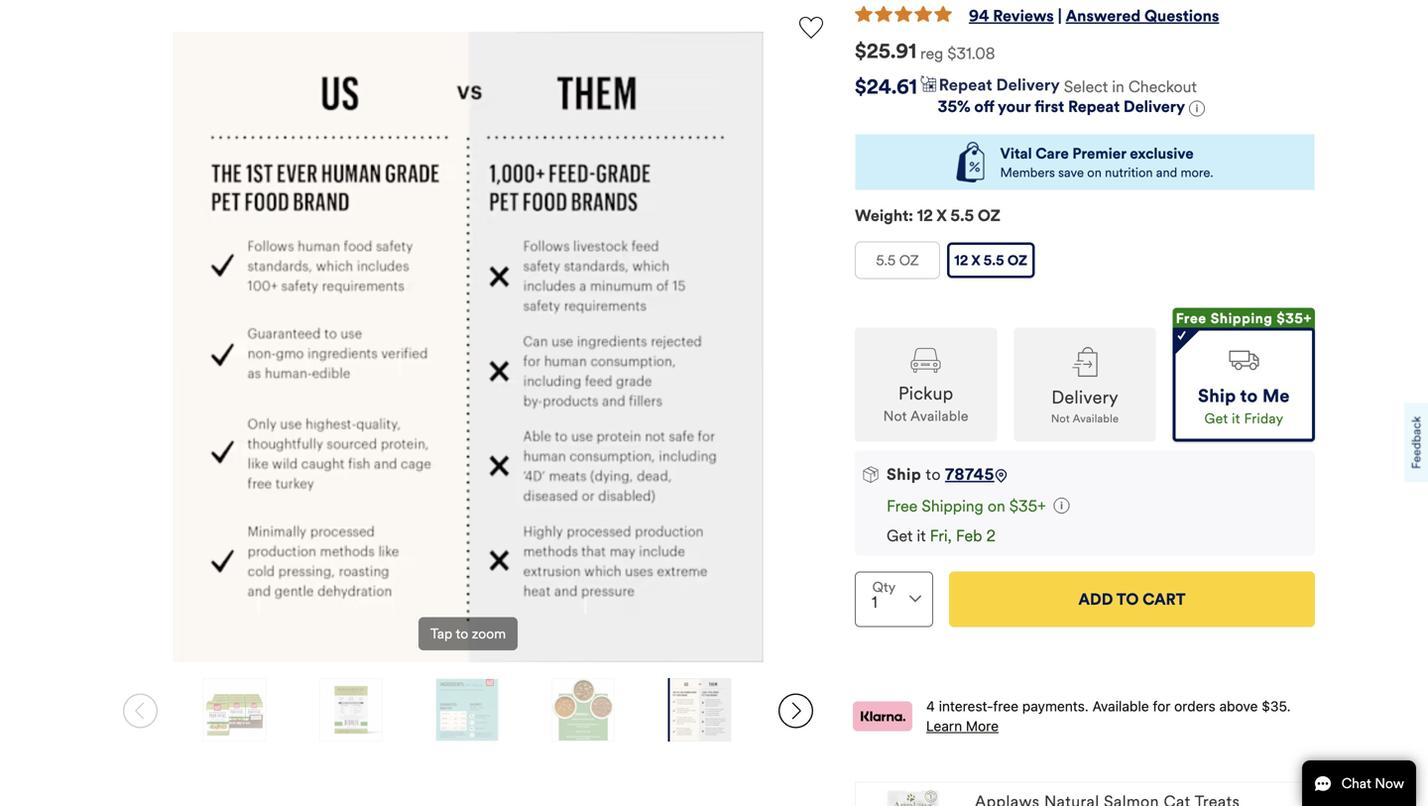 Task type: locate. For each thing, give the bounding box(es) containing it.
icon info 2 button for free shipping on $35+
[[1054, 496, 1070, 516]]

arrow container image
[[123, 694, 158, 729]]

0 horizontal spatial to
[[456, 626, 468, 643]]

|
[[1058, 6, 1062, 26]]

shipping
[[1211, 310, 1273, 327], [922, 496, 984, 516]]

0 horizontal spatial oz
[[900, 252, 919, 269]]

icon info 2 button down checkout
[[1189, 99, 1205, 119]]

to for zoom
[[456, 626, 468, 643]]

not down pickup
[[884, 408, 907, 425]]

0 vertical spatial get
[[1205, 410, 1229, 428]]

delivery-method-Ship to Me-Get it Friday radio
[[1173, 328, 1316, 442]]

ship inside the "ship to me get it friday"
[[1198, 386, 1236, 407]]

option group
[[855, 242, 1315, 287], [855, 308, 1316, 442]]

0 vertical spatial x
[[937, 206, 947, 226]]

get inside the "ship to me get it friday"
[[1205, 410, 1229, 428]]

ship left 78745 button
[[887, 465, 922, 484]]

0 horizontal spatial ship
[[887, 465, 922, 484]]

0 vertical spatial 12
[[917, 206, 933, 226]]

select in checkout
[[1064, 77, 1197, 97]]

2 vertical spatial to
[[456, 626, 468, 643]]

x down weight : 12 x 5.5 oz
[[972, 252, 981, 269]]

1 vertical spatial delivery
[[1052, 387, 1119, 409]]

exclusive
[[1130, 144, 1194, 163]]

0 vertical spatial option group
[[855, 242, 1315, 287]]

more
[[966, 718, 999, 734]]

on down premier
[[1088, 165, 1102, 180]]

oz down members
[[1008, 252, 1028, 269]]

1 vertical spatial get
[[887, 526, 913, 546]]

oz
[[978, 206, 1001, 226], [900, 252, 919, 269], [1008, 252, 1028, 269]]

1 vertical spatial 12
[[955, 252, 969, 269]]

ship left me
[[1198, 386, 1236, 407]]

1 horizontal spatial arrow container button
[[769, 679, 823, 744]]

1 vertical spatial ship
[[887, 465, 922, 484]]

1 horizontal spatial 5.5
[[951, 206, 974, 226]]

available for delivery
[[1073, 412, 1119, 426]]

get text from wcs image
[[1189, 100, 1205, 116]]

delivery inside delivery not available
[[1052, 387, 1119, 409]]

to inside button
[[456, 626, 468, 643]]

0 horizontal spatial not
[[884, 408, 907, 425]]

to left 78745
[[926, 465, 941, 484]]

1 horizontal spatial to
[[926, 465, 941, 484]]

arrow container button left the honest kitchen superfood pour overs: chicken stew with spinach, kale & broccoli wet dog food topper, 5.5 oz., case of 12 - thumbnail-1
[[113, 679, 168, 744]]

oz down :
[[900, 252, 919, 269]]

x
[[937, 206, 947, 226], [972, 252, 981, 269]]

1 horizontal spatial it
[[1232, 410, 1241, 428]]

option group containing 5.5 oz
[[855, 242, 1315, 287]]

0 vertical spatial it
[[1232, 410, 1241, 428]]

1 vertical spatial to
[[926, 465, 941, 484]]

ship to me get it friday
[[1198, 386, 1290, 428]]

94 reviews | answered questions
[[969, 6, 1220, 26]]

oz up 12 x 5.5 oz option
[[978, 206, 1001, 226]]

2 horizontal spatial to
[[1241, 386, 1258, 407]]

1 arrow container button from the left
[[113, 679, 168, 744]]

vital care premier exclusive members save on nutrition and more.
[[1001, 144, 1214, 180]]

12 down weight : 12 x 5.5 oz
[[955, 252, 969, 269]]

it inside the "ship to me get it friday"
[[1232, 410, 1241, 428]]

shipping for $35+
[[1211, 310, 1273, 327]]

delivery not available
[[1051, 387, 1119, 426]]

icon info 2 button
[[1189, 99, 1205, 119], [1054, 496, 1070, 516]]

it left friday
[[1232, 410, 1241, 428]]

answered questions link
[[1066, 6, 1220, 26]]

$35.
[[1262, 698, 1291, 715]]

0 horizontal spatial free
[[887, 496, 918, 516]]

arrow container button
[[113, 679, 168, 744], [769, 679, 823, 744]]

free
[[1176, 310, 1207, 327], [887, 496, 918, 516]]

1 vertical spatial option group
[[855, 308, 1316, 442]]

$35+
[[1277, 310, 1313, 327], [1010, 496, 1046, 516]]

0 vertical spatial free
[[1176, 310, 1207, 327]]

not inside pickup not available
[[884, 408, 907, 425]]

option group containing pickup
[[855, 308, 1316, 442]]

1 horizontal spatial shipping
[[1211, 310, 1273, 327]]

2 option group from the top
[[855, 308, 1316, 442]]

0 vertical spatial on
[[1088, 165, 1102, 180]]

available inside 4 interest-free payments. available for orders above $35. learn more
[[1093, 698, 1149, 715]]

add to cart
[[1079, 590, 1186, 609]]

0 horizontal spatial 12
[[917, 206, 933, 226]]

it
[[1232, 410, 1241, 428], [917, 526, 926, 546]]

klarna badge image
[[853, 702, 913, 731]]

pickup
[[899, 383, 954, 405]]

get
[[1205, 410, 1229, 428], [887, 526, 913, 546]]

arrow container button left klarna badge image
[[769, 679, 823, 744]]

the honest kitchen superfood pour overs: chicken stew with spinach, kale & broccoli wet dog food topper, 5.5 oz., case of 12 - thumbnail-1 image
[[204, 679, 265, 742]]

delivery
[[1124, 97, 1186, 117], [1052, 387, 1119, 409]]

1 horizontal spatial icon info 2 button
[[1189, 99, 1205, 119]]

shipping for on
[[922, 496, 984, 516]]

5.5 down weight at the top
[[876, 252, 896, 269]]

on up 2
[[988, 496, 1006, 516]]

12 x 5.5 oz
[[955, 252, 1028, 269]]

add
[[1079, 590, 1114, 609]]

available
[[911, 408, 969, 425], [1073, 412, 1119, 426], [1093, 698, 1149, 715]]

not inside delivery not available
[[1051, 412, 1070, 426]]

cart
[[1143, 590, 1186, 609]]

1 horizontal spatial x
[[972, 252, 981, 269]]

to for 78745
[[926, 465, 941, 484]]

0 horizontal spatial $35+
[[1010, 496, 1046, 516]]

available inside pickup not available
[[911, 408, 969, 425]]

1 horizontal spatial $35+
[[1277, 310, 1313, 327]]

5.5 down weight : 12 x 5.5 oz
[[984, 252, 1004, 269]]

$35+ left free shipping on $35+ image
[[1010, 496, 1046, 516]]

$25.91 reg $31.08
[[855, 39, 996, 64]]

on
[[1088, 165, 1102, 180], [988, 496, 1006, 516]]

0 horizontal spatial icon info 2 button
[[1054, 496, 1070, 516]]

shipping up get it fri, feb 2
[[922, 496, 984, 516]]

0 vertical spatial ship
[[1198, 386, 1236, 407]]

learn
[[927, 718, 963, 734]]

more.
[[1181, 165, 1214, 180]]

1 vertical spatial shipping
[[922, 496, 984, 516]]

x right :
[[937, 206, 947, 226]]

0 vertical spatial icon info 2 button
[[1189, 99, 1205, 119]]

0 vertical spatial shipping
[[1211, 310, 1273, 327]]

your
[[998, 97, 1031, 117]]

1 horizontal spatial not
[[1051, 412, 1070, 426]]

1 vertical spatial free
[[887, 496, 918, 516]]

4 interest-free payments. available for orders above $35. learn more
[[927, 698, 1291, 734]]

first
[[1035, 97, 1065, 117]]

5.5 right :
[[951, 206, 974, 226]]

0 vertical spatial $35+
[[1277, 310, 1313, 327]]

0 vertical spatial delivery
[[1124, 97, 1186, 117]]

1 vertical spatial x
[[972, 252, 981, 269]]

$35+ up me
[[1277, 310, 1313, 327]]

icon check success 4 image
[[1178, 330, 1187, 340]]

icon info 2 button right the free shipping on $35+
[[1054, 496, 1070, 516]]

to up friday
[[1241, 386, 1258, 407]]

4
[[927, 698, 935, 715]]

tap
[[430, 626, 453, 643]]

free up get it fri, feb 2
[[887, 496, 918, 516]]

feb
[[956, 526, 983, 546]]

reg
[[921, 44, 944, 64]]

get left friday
[[1205, 410, 1229, 428]]

12
[[917, 206, 933, 226], [955, 252, 969, 269]]

to
[[1241, 386, 1258, 407], [926, 465, 941, 484], [456, 626, 468, 643]]

to inside the "ship to me get it friday"
[[1241, 386, 1258, 407]]

1 horizontal spatial 12
[[955, 252, 969, 269]]

5.5
[[951, 206, 974, 226], [876, 252, 896, 269], [984, 252, 1004, 269]]

fri,
[[930, 526, 952, 546]]

questions
[[1145, 6, 1220, 26]]

1 vertical spatial $35+
[[1010, 496, 1046, 516]]

ship
[[1198, 386, 1236, 407], [887, 465, 922, 484]]

1 horizontal spatial oz
[[978, 206, 1001, 226]]

1 horizontal spatial ship
[[1198, 386, 1236, 407]]

1 horizontal spatial delivery
[[1124, 97, 1186, 117]]

1 vertical spatial on
[[988, 496, 1006, 516]]

1 horizontal spatial get
[[1205, 410, 1229, 428]]

available inside delivery not available
[[1073, 412, 1119, 426]]

ship to 78745
[[887, 465, 995, 484]]

1 horizontal spatial on
[[1088, 165, 1102, 180]]

0 horizontal spatial delivery
[[1052, 387, 1119, 409]]

reviews
[[993, 6, 1054, 26]]

1 horizontal spatial free
[[1176, 310, 1207, 327]]

shipping up the delivery-method-ship to me-get it friday option
[[1211, 310, 1273, 327]]

0 vertical spatial to
[[1241, 386, 1258, 407]]

select
[[1064, 77, 1108, 97]]

get left fri,
[[887, 526, 913, 546]]

0 horizontal spatial x
[[937, 206, 947, 226]]

94
[[969, 6, 990, 26]]

0 horizontal spatial arrow container button
[[113, 679, 168, 744]]

me
[[1263, 386, 1290, 407]]

0 horizontal spatial shipping
[[922, 496, 984, 516]]

not up free shipping on $35+ image
[[1051, 412, 1070, 426]]

it left fri,
[[917, 526, 926, 546]]

1 vertical spatial icon info 2 button
[[1054, 496, 1070, 516]]

1 option group from the top
[[855, 242, 1315, 287]]

free up the icon check success 4
[[1176, 310, 1207, 327]]

0 horizontal spatial it
[[917, 526, 926, 546]]

not
[[884, 408, 907, 425], [1051, 412, 1070, 426]]

to right tap
[[456, 626, 468, 643]]

12 right :
[[917, 206, 933, 226]]



Task type: vqa. For each thing, say whether or not it's contained in the screenshot.
get text from wcs icon
yes



Task type: describe. For each thing, give the bounding box(es) containing it.
interest-
[[939, 698, 993, 715]]

2 arrow container button from the left
[[769, 679, 823, 744]]

$24.61
[[855, 75, 917, 99]]

repeat
[[1068, 97, 1120, 117]]

delivery-method-Delivery-Not Available radio
[[1014, 328, 1156, 442]]

the honest kitchen superfood pour overs: chicken stew with spinach, kale & broccoli wet dog food topper, 5.5 oz., case of 12 - carousel image #5 image
[[153, 32, 784, 663]]

weight
[[855, 206, 909, 226]]

icon info 2 button for 35% off your first repeat delivery
[[1189, 99, 1205, 119]]

friday
[[1245, 410, 1284, 428]]

icon delivery pin image
[[995, 469, 1009, 483]]

not for pickup
[[884, 408, 907, 425]]

free shipping on $35+ image
[[1054, 498, 1070, 514]]

tap to zoom
[[430, 626, 506, 643]]

weight : 12 x 5.5 oz
[[855, 206, 1001, 226]]

members
[[1001, 165, 1055, 180]]

free for free shipping $35+
[[1176, 310, 1207, 327]]

and
[[1157, 165, 1178, 180]]

ship for me
[[1198, 386, 1236, 407]]

zoom
[[472, 626, 506, 643]]

the honest kitchen superfood pour overs: chicken stew with spinach, kale & broccoli wet dog food topper, 5.5 oz., case of 12 - thumbnail-3 image
[[437, 679, 498, 742]]

get it fri, feb 2
[[887, 526, 996, 546]]

2 horizontal spatial 5.5
[[984, 252, 1004, 269]]

the honest kitchen superfood pour overs: chicken stew with spinach, kale & broccoli wet dog food topper, 5.5 oz., case of 12 - thumbnail-4 image
[[553, 679, 614, 742]]

vital
[[1001, 144, 1032, 163]]

the honest kitchen superfood pour overs: chicken stew with spinach, kale & broccoli wet dog food topper, 5.5 oz., case of 12 - thumbnail-2 image
[[320, 679, 382, 742]]

free shipping $35+
[[1176, 310, 1313, 327]]

0 horizontal spatial on
[[988, 496, 1006, 516]]

arrow container image
[[779, 694, 814, 729]]

tap to zoom button
[[419, 618, 518, 651]]

$25.91
[[855, 39, 917, 64]]

icon pickup store image
[[911, 348, 941, 373]]

12 inside option
[[955, 252, 969, 269]]

delivery-method-Pickup-Not Available radio
[[855, 328, 997, 442]]

add to cart button
[[949, 572, 1315, 627]]

care
[[1036, 144, 1069, 163]]

repeat delivery logo image
[[921, 76, 1060, 94]]

payments.
[[1023, 698, 1089, 715]]

free
[[993, 698, 1019, 715]]

above
[[1220, 698, 1258, 715]]

0 horizontal spatial 5.5
[[876, 252, 896, 269]]

:
[[909, 206, 914, 226]]

learn more button
[[927, 717, 999, 736]]

off
[[975, 97, 995, 117]]

1 vertical spatial it
[[917, 526, 926, 546]]

icon carat down image
[[910, 596, 922, 603]]

not for delivery
[[1051, 412, 1070, 426]]

to for me
[[1241, 386, 1258, 407]]

on inside vital care premier exclusive members save on nutrition and more.
[[1088, 165, 1102, 180]]

answered
[[1066, 6, 1141, 26]]

checkout
[[1129, 77, 1197, 97]]

in
[[1112, 77, 1125, 97]]

orders
[[1175, 698, 1216, 715]]

free for free shipping on $35+
[[887, 496, 918, 516]]

to
[[1117, 590, 1139, 609]]

78745
[[945, 465, 995, 484]]

nutrition
[[1105, 165, 1153, 180]]

pickup not available
[[884, 383, 969, 425]]

5.5 oz
[[876, 252, 919, 269]]

0 horizontal spatial get
[[887, 526, 913, 546]]

ship for 78745
[[887, 465, 922, 484]]

$31.08
[[948, 44, 996, 64]]

variation-12 X 5.5 OZ radio
[[947, 243, 1035, 278]]

35% off your first repeat delivery
[[938, 97, 1186, 117]]

variation-5.5 OZ radio
[[856, 243, 940, 278]]

35%
[[938, 97, 971, 117]]

78745 button
[[945, 465, 995, 484]]

the honest kitchen superfood pour overs: chicken stew with spinach, kale & broccoli wet dog food topper, 5.5 oz., case of 12 - thumbnail-5 image
[[669, 679, 731, 742]]

2 horizontal spatial oz
[[1008, 252, 1028, 269]]

x inside option
[[972, 252, 981, 269]]

available for pickup
[[911, 408, 969, 425]]

for
[[1153, 698, 1171, 715]]

2
[[987, 526, 996, 546]]

free shipping on $35+
[[887, 496, 1046, 516]]

premier
[[1073, 144, 1127, 163]]

save
[[1059, 165, 1084, 180]]



